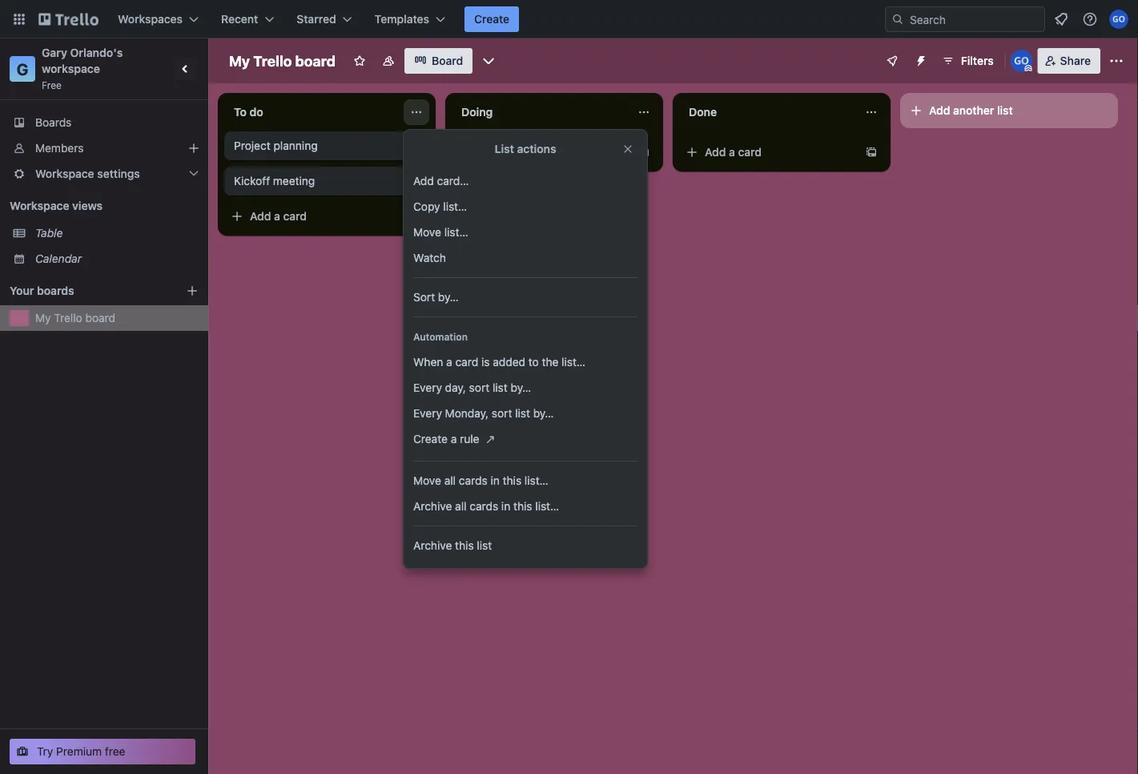 Task type: vqa. For each thing, say whether or not it's contained in the screenshot.
invite within the button
no



Task type: locate. For each thing, give the bounding box(es) containing it.
sort by…
[[414, 291, 459, 304]]

sort right day,
[[469, 381, 490, 394]]

1 vertical spatial board
[[85, 311, 115, 325]]

in
[[491, 474, 500, 487], [502, 500, 511, 513]]

list… down move all cards in this list… link
[[536, 500, 560, 513]]

0 vertical spatial board
[[295, 52, 336, 69]]

1 vertical spatial create
[[414, 432, 448, 446]]

2 horizontal spatial add a card
[[705, 145, 762, 159]]

1 horizontal spatial my
[[229, 52, 250, 69]]

0 vertical spatial every
[[414, 381, 442, 394]]

add up copy
[[414, 174, 434, 188]]

0 vertical spatial archive
[[414, 500, 452, 513]]

create inside button
[[474, 12, 510, 26]]

0 horizontal spatial my trello board
[[35, 311, 115, 325]]

move
[[414, 226, 442, 239], [414, 474, 442, 487]]

add a card for done
[[705, 145, 762, 159]]

add a card up add card… link
[[478, 145, 535, 159]]

archive down archive all cards in this list…
[[414, 539, 452, 552]]

move for move list…
[[414, 226, 442, 239]]

in up archive all cards in this list…
[[491, 474, 500, 487]]

Board name text field
[[221, 48, 344, 74]]

0 horizontal spatial in
[[491, 474, 500, 487]]

starred
[[297, 12, 336, 26]]

1 horizontal spatial sort
[[492, 407, 512, 420]]

0 vertical spatial create from template… image
[[866, 146, 878, 159]]

2 archive from the top
[[414, 539, 452, 552]]

list… right the at the top of page
[[562, 355, 586, 369]]

every
[[414, 381, 442, 394], [414, 407, 442, 420]]

this
[[503, 474, 522, 487], [514, 500, 533, 513], [455, 539, 474, 552]]

0 vertical spatial workspace
[[35, 167, 94, 180]]

views
[[72, 199, 103, 212]]

0 vertical spatial all
[[445, 474, 456, 487]]

watch link
[[404, 245, 648, 271]]

create from template… image
[[638, 146, 651, 159]]

create a rule link
[[404, 426, 648, 454]]

0 vertical spatial cards
[[459, 474, 488, 487]]

move list… link
[[404, 220, 648, 245]]

trello
[[253, 52, 292, 69], [54, 311, 82, 325]]

2 every from the top
[[414, 407, 442, 420]]

board down starred
[[295, 52, 336, 69]]

1 vertical spatial in
[[502, 500, 511, 513]]

1 move from the top
[[414, 226, 442, 239]]

all down create a rule
[[445, 474, 456, 487]]

create up "customize views" image
[[474, 12, 510, 26]]

cards inside archive all cards in this list… link
[[470, 500, 499, 513]]

list inside button
[[998, 104, 1014, 117]]

my trello board inside board name text field
[[229, 52, 336, 69]]

this for archive all cards in this list…
[[514, 500, 533, 513]]

0 vertical spatial create
[[474, 12, 510, 26]]

card up add card… link
[[511, 145, 535, 159]]

card left is
[[456, 355, 479, 369]]

sort for monday,
[[492, 407, 512, 420]]

workspace navigation collapse icon image
[[175, 58, 197, 80]]

a right the when
[[447, 355, 453, 369]]

add a card button down done text box
[[680, 139, 859, 165]]

1 horizontal spatial create from template… image
[[866, 146, 878, 159]]

1 vertical spatial sort
[[492, 407, 512, 420]]

archive all cards in this list… link
[[404, 494, 648, 519]]

search image
[[892, 13, 905, 26]]

0 notifications image
[[1052, 10, 1072, 29]]

workspace settings
[[35, 167, 140, 180]]

1 vertical spatial every
[[414, 407, 442, 420]]

this down archive all cards in this list…
[[455, 539, 474, 552]]

every up create a rule
[[414, 407, 442, 420]]

card
[[511, 145, 535, 159], [739, 145, 762, 159], [283, 210, 307, 223], [456, 355, 479, 369]]

kickoff meeting link
[[234, 173, 420, 189]]

0 vertical spatial move
[[414, 226, 442, 239]]

add a card down done
[[705, 145, 762, 159]]

by… down when a card is added to the list… link
[[511, 381, 532, 394]]

1 vertical spatial create from template… image
[[410, 210, 423, 223]]

workspace settings button
[[0, 161, 208, 187]]

automation
[[414, 331, 468, 342]]

add down doing
[[478, 145, 499, 159]]

my trello board down starred
[[229, 52, 336, 69]]

0 horizontal spatial sort
[[469, 381, 490, 394]]

by… down every day, sort list by… link
[[534, 407, 554, 420]]

in inside move all cards in this list… link
[[491, 474, 500, 487]]

all for archive
[[455, 500, 467, 513]]

trello down recent dropdown button
[[253, 52, 292, 69]]

list down the when a card is added to the list…
[[493, 381, 508, 394]]

my down 'your boards'
[[35, 311, 51, 325]]

list… down copy list…
[[445, 226, 469, 239]]

2 horizontal spatial by…
[[534, 407, 554, 420]]

by… right 'sort'
[[438, 291, 459, 304]]

switch to… image
[[11, 11, 27, 27]]

0 horizontal spatial add a card button
[[224, 204, 404, 229]]

add card…
[[414, 174, 469, 188]]

list
[[495, 142, 514, 155]]

gary orlando's workspace free
[[42, 46, 126, 91]]

sort for day,
[[469, 381, 490, 394]]

2 move from the top
[[414, 474, 442, 487]]

0 vertical spatial my
[[229, 52, 250, 69]]

all down move all cards in this list…
[[455, 500, 467, 513]]

0 horizontal spatial my
[[35, 311, 51, 325]]

cards inside move all cards in this list… link
[[459, 474, 488, 487]]

move down create a rule
[[414, 474, 442, 487]]

primary element
[[0, 0, 1139, 38]]

add a card button
[[452, 139, 632, 165], [680, 139, 859, 165], [224, 204, 404, 229]]

another
[[954, 104, 995, 117]]

gary orlando (garyorlando) image
[[1110, 10, 1129, 29]]

1 archive from the top
[[414, 500, 452, 513]]

0 horizontal spatial by…
[[438, 291, 459, 304]]

project planning
[[234, 139, 318, 152]]

2 horizontal spatial add a card button
[[680, 139, 859, 165]]

add a card button up add card… link
[[452, 139, 632, 165]]

2 vertical spatial by…
[[534, 407, 554, 420]]

calendar
[[35, 252, 82, 265]]

board link
[[405, 48, 473, 74]]

add a card button down kickoff meeting link in the left of the page
[[224, 204, 404, 229]]

try
[[37, 745, 53, 758]]

create from template… image
[[866, 146, 878, 159], [410, 210, 423, 223]]

sort down every day, sort list by… link
[[492, 407, 512, 420]]

move down copy
[[414, 226, 442, 239]]

0 horizontal spatial board
[[85, 311, 115, 325]]

to
[[529, 355, 539, 369]]

this down move all cards in this list… link
[[514, 500, 533, 513]]

move list…
[[414, 226, 469, 239]]

add a card
[[478, 145, 535, 159], [705, 145, 762, 159], [250, 210, 307, 223]]

list
[[998, 104, 1014, 117], [493, 381, 508, 394], [516, 407, 531, 420], [477, 539, 492, 552]]

customize views image
[[481, 53, 497, 69]]

free
[[105, 745, 125, 758]]

0 vertical spatial in
[[491, 474, 500, 487]]

in down move all cards in this list… link
[[502, 500, 511, 513]]

0 vertical spatial my trello board
[[229, 52, 336, 69]]

list…
[[443, 200, 467, 213], [445, 226, 469, 239], [562, 355, 586, 369], [525, 474, 549, 487], [536, 500, 560, 513]]

board down the your boards with 1 items element
[[85, 311, 115, 325]]

add
[[930, 104, 951, 117], [478, 145, 499, 159], [705, 145, 726, 159], [414, 174, 434, 188], [250, 210, 271, 223]]

list actions
[[495, 142, 557, 155]]

archive for archive this list
[[414, 539, 452, 552]]

1 horizontal spatial in
[[502, 500, 511, 513]]

1 vertical spatial workspace
[[10, 199, 69, 212]]

boards link
[[0, 110, 208, 135]]

add down done
[[705, 145, 726, 159]]

every for every day, sort list by…
[[414, 381, 442, 394]]

1 horizontal spatial by…
[[511, 381, 532, 394]]

a left actions
[[502, 145, 508, 159]]

share button
[[1038, 48, 1101, 74]]

members link
[[0, 135, 208, 161]]

1 vertical spatial move
[[414, 474, 442, 487]]

try premium free button
[[10, 739, 196, 765]]

1 vertical spatial trello
[[54, 311, 82, 325]]

actions
[[517, 142, 557, 155]]

every for every monday, sort list by…
[[414, 407, 442, 420]]

board inside text field
[[295, 52, 336, 69]]

move for move all cards in this list…
[[414, 474, 442, 487]]

list right "another"
[[998, 104, 1014, 117]]

this up archive all cards in this list… link
[[503, 474, 522, 487]]

create a rule
[[414, 432, 480, 446]]

my trello board
[[229, 52, 336, 69], [35, 311, 115, 325]]

1 vertical spatial all
[[455, 500, 467, 513]]

cards
[[459, 474, 488, 487], [470, 500, 499, 513]]

1 vertical spatial cards
[[470, 500, 499, 513]]

add board image
[[186, 285, 199, 297]]

move all cards in this list… link
[[404, 468, 648, 494]]

0 vertical spatial this
[[503, 474, 522, 487]]

done
[[689, 105, 717, 119]]

To do text field
[[224, 99, 401, 125]]

my
[[229, 52, 250, 69], [35, 311, 51, 325]]

workspace
[[35, 167, 94, 180], [10, 199, 69, 212]]

add left "another"
[[930, 104, 951, 117]]

cards for archive
[[470, 500, 499, 513]]

sort by… link
[[404, 285, 648, 310]]

1 horizontal spatial my trello board
[[229, 52, 336, 69]]

1 vertical spatial by…
[[511, 381, 532, 394]]

templates button
[[365, 6, 455, 32]]

my down recent
[[229, 52, 250, 69]]

workspace up table on the left top of page
[[10, 199, 69, 212]]

1 vertical spatial archive
[[414, 539, 452, 552]]

by… for day,
[[511, 381, 532, 394]]

star or unstar board image
[[353, 54, 366, 67]]

this for move all cards in this list…
[[503, 474, 522, 487]]

add a card down 'kickoff meeting'
[[250, 210, 307, 223]]

workspace down members
[[35, 167, 94, 180]]

a
[[502, 145, 508, 159], [729, 145, 736, 159], [274, 210, 280, 223], [447, 355, 453, 369], [451, 432, 457, 446]]

workspace inside popup button
[[35, 167, 94, 180]]

create left rule
[[414, 432, 448, 446]]

in for move all cards in this list…
[[491, 474, 500, 487]]

card down done text box
[[739, 145, 762, 159]]

2 vertical spatial this
[[455, 539, 474, 552]]

0 horizontal spatial create
[[414, 432, 448, 446]]

Done text field
[[680, 99, 856, 125]]

my trello board down the your boards with 1 items element
[[35, 311, 115, 325]]

board
[[295, 52, 336, 69], [85, 311, 115, 325]]

workspace views
[[10, 199, 103, 212]]

1 horizontal spatial board
[[295, 52, 336, 69]]

this member is an admin of this board. image
[[1026, 65, 1033, 72]]

create from template… image for done
[[866, 146, 878, 159]]

workspace visible image
[[382, 54, 395, 67]]

1 vertical spatial this
[[514, 500, 533, 513]]

0 vertical spatial trello
[[253, 52, 292, 69]]

1 every from the top
[[414, 381, 442, 394]]

0 horizontal spatial add a card
[[250, 210, 307, 223]]

trello down the boards
[[54, 311, 82, 325]]

copy list…
[[414, 200, 467, 213]]

workspace for workspace settings
[[35, 167, 94, 180]]

1 horizontal spatial create
[[474, 12, 510, 26]]

a down done text box
[[729, 145, 736, 159]]

try premium free
[[37, 745, 125, 758]]

cards up archive all cards in this list…
[[459, 474, 488, 487]]

1 horizontal spatial add a card button
[[452, 139, 632, 165]]

1 horizontal spatial trello
[[253, 52, 292, 69]]

is
[[482, 355, 490, 369]]

every down the when
[[414, 381, 442, 394]]

card down meeting
[[283, 210, 307, 223]]

0 horizontal spatial create from template… image
[[410, 210, 423, 223]]

by…
[[438, 291, 459, 304], [511, 381, 532, 394], [534, 407, 554, 420]]

archive up archive this list
[[414, 500, 452, 513]]

list… down card…
[[443, 200, 467, 213]]

cards down move all cards in this list…
[[470, 500, 499, 513]]

in inside archive all cards in this list… link
[[502, 500, 511, 513]]

0 vertical spatial sort
[[469, 381, 490, 394]]



Task type: describe. For each thing, give the bounding box(es) containing it.
table
[[35, 226, 63, 240]]

day,
[[445, 381, 466, 394]]

g
[[17, 59, 28, 78]]

calendar link
[[35, 251, 199, 267]]

when a card is added to the list…
[[414, 355, 586, 369]]

list down archive all cards in this list…
[[477, 539, 492, 552]]

to do
[[234, 105, 263, 119]]

archive all cards in this list…
[[414, 500, 560, 513]]

your
[[10, 284, 34, 297]]

to
[[234, 105, 247, 119]]

a down 'kickoff meeting'
[[274, 210, 280, 223]]

my inside board name text field
[[229, 52, 250, 69]]

add card… link
[[404, 168, 648, 194]]

boards
[[37, 284, 74, 297]]

add another list
[[930, 104, 1014, 117]]

meeting
[[273, 174, 315, 188]]

gary
[[42, 46, 67, 59]]

add a card button for done
[[680, 139, 859, 165]]

rule
[[460, 432, 480, 446]]

filters
[[962, 54, 994, 67]]

kickoff meeting
[[234, 174, 315, 188]]

watch
[[414, 251, 446, 264]]

1 vertical spatial my trello board
[[35, 311, 115, 325]]

when a card is added to the list… link
[[404, 349, 648, 375]]

a left rule
[[451, 432, 457, 446]]

create for create a rule
[[414, 432, 448, 446]]

0 horizontal spatial trello
[[54, 311, 82, 325]]

every monday, sort list by…
[[414, 407, 554, 420]]

premium
[[56, 745, 102, 758]]

copy
[[414, 200, 440, 213]]

monday,
[[445, 407, 489, 420]]

archive for archive all cards in this list…
[[414, 500, 452, 513]]

your boards with 1 items element
[[10, 281, 162, 301]]

my trello board link
[[35, 310, 199, 326]]

planning
[[274, 139, 318, 152]]

add a card for to do
[[250, 210, 307, 223]]

workspaces button
[[108, 6, 208, 32]]

Doing text field
[[452, 99, 628, 125]]

added
[[493, 355, 526, 369]]

kickoff
[[234, 174, 270, 188]]

by… for monday,
[[534, 407, 554, 420]]

1 horizontal spatial add a card
[[478, 145, 535, 159]]

project
[[234, 139, 271, 152]]

starred button
[[287, 6, 362, 32]]

templates
[[375, 12, 430, 26]]

archive this list
[[414, 539, 492, 552]]

0 vertical spatial by…
[[438, 291, 459, 304]]

archive this list link
[[404, 533, 648, 559]]

show menu image
[[1109, 53, 1125, 69]]

filters button
[[937, 48, 999, 74]]

settings
[[97, 167, 140, 180]]

add a card button for to do
[[224, 204, 404, 229]]

board
[[432, 54, 463, 67]]

add inside button
[[930, 104, 951, 117]]

cards for move
[[459, 474, 488, 487]]

back to home image
[[38, 6, 99, 32]]

project planning link
[[234, 138, 420, 154]]

g link
[[10, 56, 35, 82]]

the
[[542, 355, 559, 369]]

card inside when a card is added to the list… link
[[456, 355, 479, 369]]

copy list… link
[[404, 194, 648, 220]]

create button
[[465, 6, 519, 32]]

in for archive all cards in this list…
[[502, 500, 511, 513]]

create for create
[[474, 12, 510, 26]]

add down kickoff
[[250, 210, 271, 223]]

1 vertical spatial my
[[35, 311, 51, 325]]

sort
[[414, 291, 435, 304]]

every monday, sort list by… link
[[404, 401, 648, 426]]

do
[[250, 105, 263, 119]]

trello inside board name text field
[[253, 52, 292, 69]]

doing
[[462, 105, 493, 119]]

recent button
[[212, 6, 284, 32]]

move all cards in this list…
[[414, 474, 549, 487]]

workspace for workspace views
[[10, 199, 69, 212]]

share
[[1061, 54, 1092, 67]]

table link
[[35, 225, 199, 241]]

automation image
[[909, 48, 931, 71]]

open information menu image
[[1083, 11, 1099, 27]]

Search field
[[905, 7, 1045, 31]]

card…
[[437, 174, 469, 188]]

power ups image
[[886, 54, 899, 67]]

list down every day, sort list by… link
[[516, 407, 531, 420]]

add another list button
[[901, 93, 1119, 128]]

members
[[35, 141, 84, 155]]

create from template… image for to do
[[410, 210, 423, 223]]

all for move
[[445, 474, 456, 487]]

workspaces
[[118, 12, 183, 26]]

every day, sort list by…
[[414, 381, 532, 394]]

your boards
[[10, 284, 74, 297]]

free
[[42, 79, 62, 91]]

when
[[414, 355, 443, 369]]

list… up archive all cards in this list… link
[[525, 474, 549, 487]]

boards
[[35, 116, 72, 129]]

add a card button for doing
[[452, 139, 632, 165]]

orlando's
[[70, 46, 123, 59]]

workspace
[[42, 62, 100, 75]]

every day, sort list by… link
[[404, 375, 648, 401]]

gary orlando (garyorlando) image
[[1011, 50, 1034, 72]]

gary orlando's workspace link
[[42, 46, 126, 75]]

recent
[[221, 12, 258, 26]]



